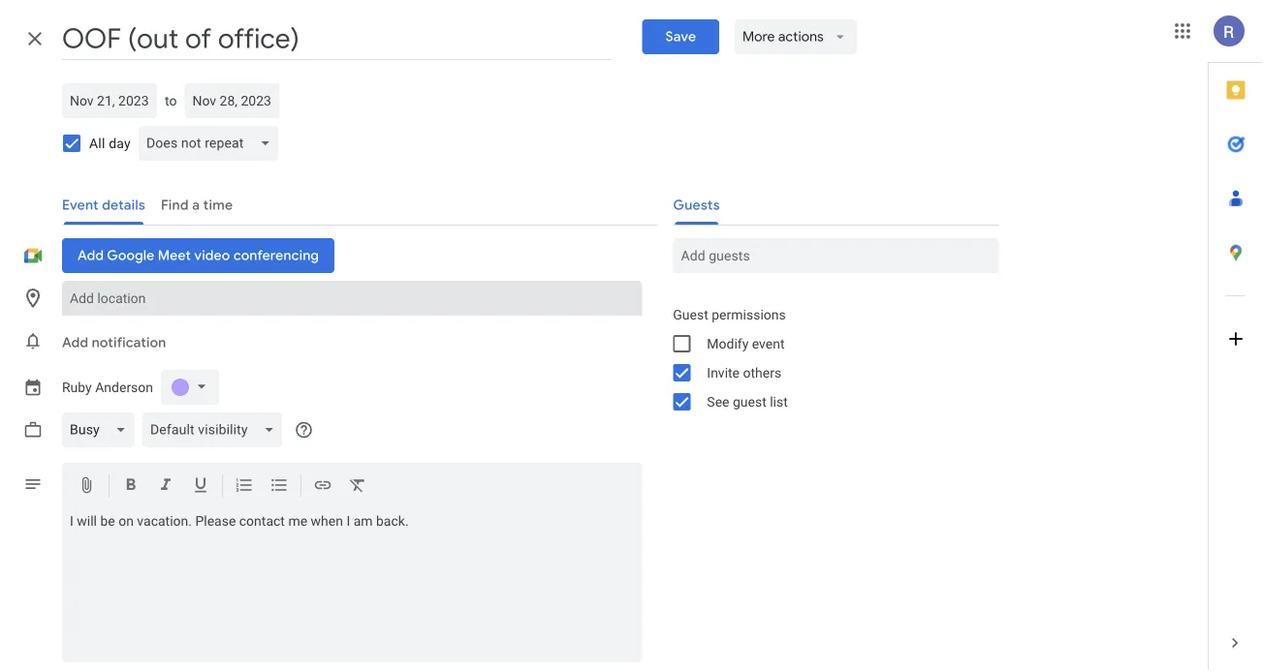 Task type: describe. For each thing, give the bounding box(es) containing it.
modify
[[707, 336, 749, 352]]

see guest list
[[707, 394, 788, 410]]

on
[[118, 514, 134, 530]]

contact
[[239, 514, 285, 530]]

all
[[89, 135, 105, 151]]

1 i from the left
[[70, 514, 73, 530]]

2 i from the left
[[346, 514, 350, 530]]

will
[[77, 514, 97, 530]]

invite
[[707, 365, 740, 381]]

more actions arrow_drop_down
[[743, 28, 849, 46]]

arrow_drop_down
[[832, 28, 849, 46]]

anderson
[[95, 380, 153, 396]]

permissions
[[712, 307, 786, 323]]

modify event
[[707, 336, 785, 352]]

ruby anderson
[[62, 380, 153, 396]]

remove formatting image
[[348, 476, 367, 499]]

insert link image
[[313, 476, 332, 499]]

list
[[770, 394, 788, 410]]

notification
[[92, 334, 166, 352]]

i will be on vacation. please contact me when i am back.
[[70, 514, 409, 530]]

see
[[707, 394, 729, 410]]

Title text field
[[62, 17, 611, 60]]

add notification button
[[54, 320, 174, 366]]

others
[[743, 365, 781, 381]]

save
[[666, 28, 696, 46]]

underline image
[[191, 476, 210, 499]]

italic image
[[156, 476, 175, 499]]

Guests text field
[[681, 238, 991, 273]]

formatting options toolbar
[[62, 463, 642, 510]]



Task type: locate. For each thing, give the bounding box(es) containing it.
bold image
[[121, 476, 141, 499]]

when
[[311, 514, 343, 530]]

i left will
[[70, 514, 73, 530]]

day
[[109, 135, 131, 151]]

actions
[[778, 28, 824, 46]]

End date text field
[[192, 89, 272, 112]]

be
[[100, 514, 115, 530]]

i
[[70, 514, 73, 530], [346, 514, 350, 530]]

vacation.
[[137, 514, 192, 530]]

1 horizontal spatial i
[[346, 514, 350, 530]]

None field
[[138, 126, 286, 161], [62, 413, 142, 448], [142, 413, 290, 448], [138, 126, 286, 161], [62, 413, 142, 448], [142, 413, 290, 448]]

add
[[62, 334, 88, 352]]

group containing guest permissions
[[658, 300, 999, 417]]

Location text field
[[70, 281, 634, 316]]

back.
[[376, 514, 409, 530]]

guest
[[733, 394, 766, 410]]

group
[[658, 300, 999, 417]]

please
[[195, 514, 236, 530]]

invite others
[[707, 365, 781, 381]]

Description text field
[[62, 514, 642, 659]]

add notification
[[62, 334, 166, 352]]

guest
[[673, 307, 708, 323]]

ruby
[[62, 380, 92, 396]]

to
[[165, 93, 177, 109]]

am
[[353, 514, 373, 530]]

i left the 'am'
[[346, 514, 350, 530]]

Start date text field
[[70, 89, 149, 112]]

more
[[743, 28, 775, 46]]

all day
[[89, 135, 131, 151]]

tab list
[[1209, 63, 1262, 616]]

numbered list image
[[235, 476, 254, 499]]

event
[[752, 336, 785, 352]]

save button
[[642, 19, 719, 54]]

0 horizontal spatial i
[[70, 514, 73, 530]]

guest permissions
[[673, 307, 786, 323]]

bulleted list image
[[269, 476, 289, 499]]

me
[[288, 514, 307, 530]]



Task type: vqa. For each thing, say whether or not it's contained in the screenshot.
the 10 Element
no



